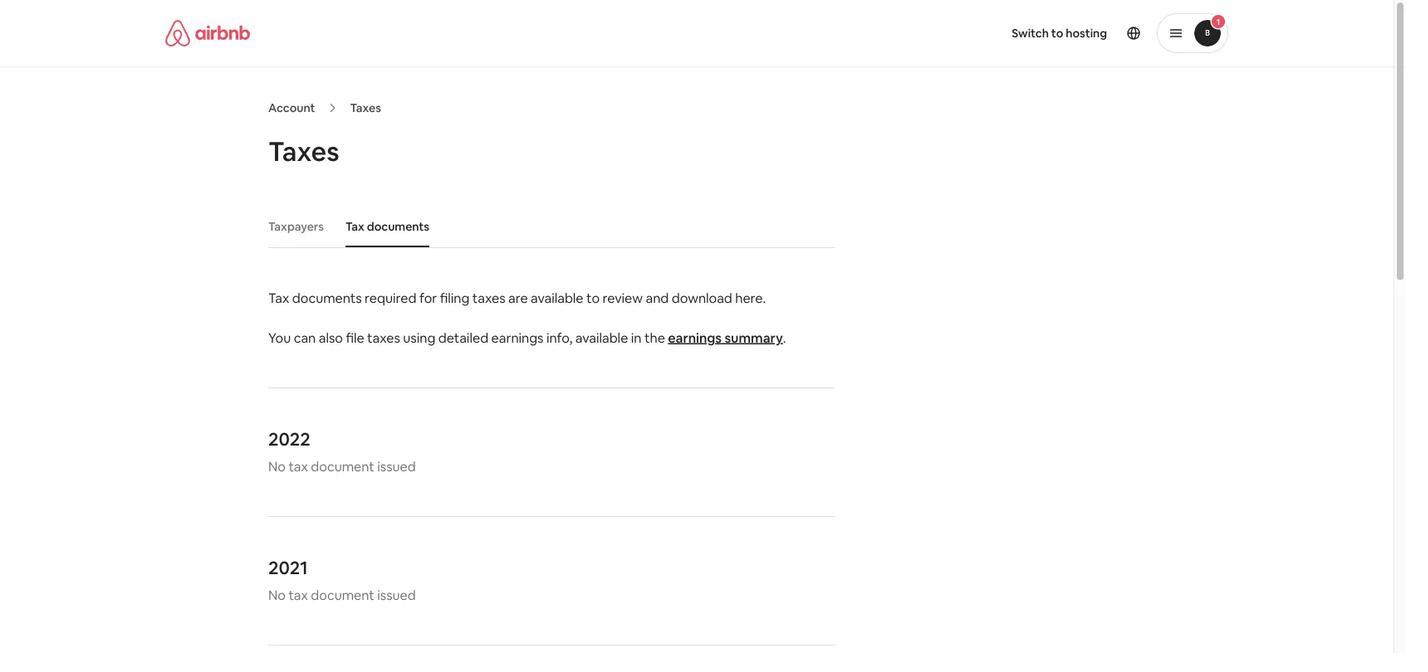 Task type: describe. For each thing, give the bounding box(es) containing it.
1 vertical spatial taxes
[[367, 329, 400, 346]]

summary
[[725, 329, 783, 346]]

1 earnings from the left
[[491, 329, 544, 346]]

file
[[346, 329, 364, 346]]

1 horizontal spatial taxes
[[350, 101, 381, 115]]

tax for 2021
[[289, 587, 308, 604]]

1
[[1217, 16, 1220, 27]]

0 vertical spatial available
[[531, 289, 584, 307]]

1 horizontal spatial taxes
[[473, 289, 505, 307]]

tax for tax documents
[[345, 219, 364, 234]]

taxpayers
[[268, 219, 324, 234]]

detailed
[[438, 329, 488, 346]]

using
[[403, 329, 435, 346]]

tax documents required for filing taxes are available to review and download here.
[[268, 289, 766, 307]]

tab list containing taxpayers
[[260, 206, 835, 248]]

tax documents
[[345, 219, 429, 234]]

switch to hosting
[[1012, 26, 1107, 41]]

.
[[783, 329, 786, 346]]

required
[[365, 289, 416, 307]]

are
[[508, 289, 528, 307]]

tax for 2022
[[289, 458, 308, 475]]

for
[[419, 289, 437, 307]]

issued for 2022
[[377, 458, 416, 475]]

2 earnings from the left
[[668, 329, 722, 346]]

hosting
[[1066, 26, 1107, 41]]

no for 2022
[[268, 458, 286, 475]]

you can also file taxes using detailed earnings info, available in the earnings summary .
[[268, 329, 786, 346]]

can
[[294, 329, 316, 346]]



Task type: vqa. For each thing, say whether or not it's contained in the screenshot.
Nov inside WILLIAMSBURG, VIRGINIA HOSTED BY CEDARS OF WILLIAMSBURG NOV 26 – DEC 1 $160 NIGHT
no



Task type: locate. For each thing, give the bounding box(es) containing it.
1 horizontal spatial documents
[[367, 219, 429, 234]]

here.
[[735, 289, 766, 307]]

in
[[631, 329, 642, 346]]

0 vertical spatial no
[[268, 458, 286, 475]]

no for 2021
[[268, 587, 286, 604]]

available
[[531, 289, 584, 307], [575, 329, 628, 346]]

0 vertical spatial to
[[1051, 26, 1063, 41]]

1 vertical spatial issued
[[377, 587, 416, 604]]

2 no from the top
[[268, 587, 286, 604]]

0 horizontal spatial earnings
[[491, 329, 544, 346]]

0 vertical spatial documents
[[367, 219, 429, 234]]

tax documents button
[[337, 211, 438, 243]]

taxes
[[473, 289, 505, 307], [367, 329, 400, 346]]

2022
[[268, 427, 310, 451]]

tax
[[289, 458, 308, 475], [289, 587, 308, 604]]

0 horizontal spatial to
[[586, 289, 600, 307]]

0 horizontal spatial tax
[[268, 289, 289, 307]]

earnings summary link
[[668, 329, 783, 346]]

documents for tax documents
[[367, 219, 429, 234]]

also
[[319, 329, 343, 346]]

to
[[1051, 26, 1063, 41], [586, 289, 600, 307]]

info,
[[547, 329, 573, 346]]

issued
[[377, 458, 416, 475], [377, 587, 416, 604]]

no
[[268, 458, 286, 475], [268, 587, 286, 604]]

1 vertical spatial tax
[[289, 587, 308, 604]]

documents for tax documents required for filing taxes are available to review and download here.
[[292, 289, 362, 307]]

1 no from the top
[[268, 458, 286, 475]]

1 tax from the top
[[289, 458, 308, 475]]

1 vertical spatial tax
[[268, 289, 289, 307]]

document for 2022
[[311, 458, 374, 475]]

switch
[[1012, 26, 1049, 41]]

you
[[268, 329, 291, 346]]

0 vertical spatial issued
[[377, 458, 416, 475]]

1 vertical spatial no
[[268, 587, 286, 604]]

taxes right file
[[367, 329, 400, 346]]

to left review
[[586, 289, 600, 307]]

0 vertical spatial no tax document issued
[[268, 458, 416, 475]]

0 vertical spatial document
[[311, 458, 374, 475]]

2 issued from the top
[[377, 587, 416, 604]]

tax for tax documents required for filing taxes are available to review and download here.
[[268, 289, 289, 307]]

issued for 2021
[[377, 587, 416, 604]]

0 horizontal spatial taxes
[[367, 329, 400, 346]]

0 vertical spatial tax
[[345, 219, 364, 234]]

taxes
[[350, 101, 381, 115], [268, 134, 339, 169]]

0 horizontal spatial documents
[[292, 289, 362, 307]]

to right "switch"
[[1051, 26, 1063, 41]]

taxpayers button
[[260, 211, 332, 243]]

1 issued from the top
[[377, 458, 416, 475]]

to inside the switch to hosting link
[[1051, 26, 1063, 41]]

1 vertical spatial taxes
[[268, 134, 339, 169]]

filing
[[440, 289, 470, 307]]

no tax document issued down 2021
[[268, 587, 416, 604]]

tax
[[345, 219, 364, 234], [268, 289, 289, 307]]

0 horizontal spatial taxes
[[268, 134, 339, 169]]

earnings
[[491, 329, 544, 346], [668, 329, 722, 346]]

taxes right account
[[350, 101, 381, 115]]

no tax document issued for 2022
[[268, 458, 416, 475]]

1 no tax document issued from the top
[[268, 458, 416, 475]]

earnings down 'tax documents required for filing taxes are available to review and download here.'
[[491, 329, 544, 346]]

1 vertical spatial document
[[311, 587, 374, 604]]

profile element
[[717, 0, 1229, 66]]

no down 2021
[[268, 587, 286, 604]]

0 vertical spatial taxes
[[473, 289, 505, 307]]

1 vertical spatial to
[[586, 289, 600, 307]]

0 vertical spatial tax
[[289, 458, 308, 475]]

1 vertical spatial documents
[[292, 289, 362, 307]]

2021
[[268, 556, 308, 580]]

the
[[645, 329, 665, 346]]

earnings right the
[[668, 329, 722, 346]]

document
[[311, 458, 374, 475], [311, 587, 374, 604]]

account
[[268, 101, 315, 115]]

taxes left are
[[473, 289, 505, 307]]

no tax document issued for 2021
[[268, 587, 416, 604]]

and
[[646, 289, 669, 307]]

review
[[603, 289, 643, 307]]

documents inside tax documents button
[[367, 219, 429, 234]]

tax down 2021
[[289, 587, 308, 604]]

0 vertical spatial taxes
[[350, 101, 381, 115]]

available right are
[[531, 289, 584, 307]]

account button
[[268, 101, 315, 115]]

available left "in"
[[575, 329, 628, 346]]

switch to hosting link
[[1002, 16, 1117, 51]]

documents
[[367, 219, 429, 234], [292, 289, 362, 307]]

no down 2022
[[268, 458, 286, 475]]

1 document from the top
[[311, 458, 374, 475]]

1 horizontal spatial to
[[1051, 26, 1063, 41]]

documents up required
[[367, 219, 429, 234]]

tax right taxpayers
[[345, 219, 364, 234]]

1 vertical spatial available
[[575, 329, 628, 346]]

tab list
[[260, 206, 835, 248]]

tax down 2022
[[289, 458, 308, 475]]

document for 2021
[[311, 587, 374, 604]]

tax up you
[[268, 289, 289, 307]]

1 button
[[1157, 13, 1229, 53]]

2 no tax document issued from the top
[[268, 587, 416, 604]]

download
[[672, 289, 732, 307]]

documents up 'also'
[[292, 289, 362, 307]]

2 document from the top
[[311, 587, 374, 604]]

2 tax from the top
[[289, 587, 308, 604]]

no tax document issued down 2022
[[268, 458, 416, 475]]

taxes down account button
[[268, 134, 339, 169]]

no tax document issued
[[268, 458, 416, 475], [268, 587, 416, 604]]

tax inside button
[[345, 219, 364, 234]]

1 horizontal spatial earnings
[[668, 329, 722, 346]]

1 vertical spatial no tax document issued
[[268, 587, 416, 604]]

1 horizontal spatial tax
[[345, 219, 364, 234]]



